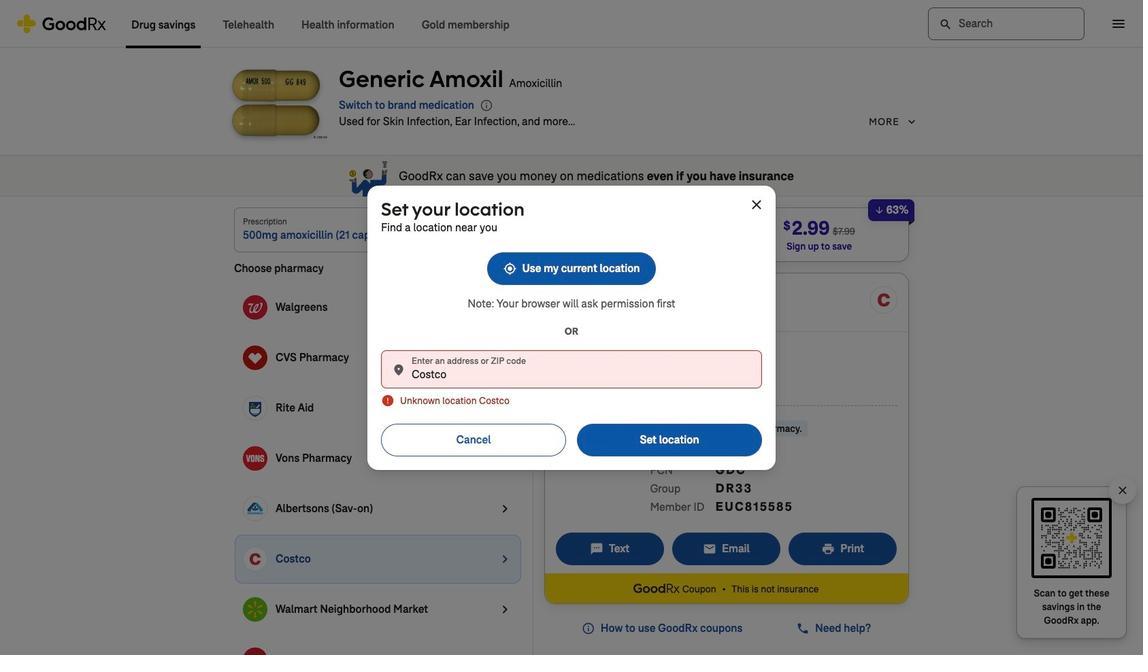 Task type: locate. For each thing, give the bounding box(es) containing it.
None search field
[[928, 7, 1085, 40]]

costco pharmacy logo image
[[243, 547, 267, 572]]

albertsons (sav-on) pharmacy logo image
[[243, 497, 267, 521]]

cvs pharmacy pharmacy logo image
[[243, 346, 267, 370]]

rite aid pharmacy logo image
[[243, 396, 267, 421]]

dialog
[[0, 0, 1143, 655], [367, 185, 776, 470]]

None text field
[[381, 350, 762, 388]]



Task type: describe. For each thing, give the bounding box(es) containing it.
logo of costco image
[[870, 286, 898, 314]]

amoxil content main content
[[0, 48, 1143, 655]]

vons pharmacy pharmacy logo image
[[243, 447, 267, 471]]

walmart neighborhood market pharmacy logo image
[[243, 598, 267, 622]]

walgreens pharmacy logo image
[[243, 296, 267, 320]]

goodrx word mark logo image
[[634, 583, 680, 595]]

Search text field
[[928, 7, 1085, 40]]

drug info region
[[339, 64, 919, 135]]

ralphs pharmacy logo image
[[243, 648, 267, 655]]

goodrx yellow cross logo image
[[16, 14, 107, 33]]



Task type: vqa. For each thing, say whether or not it's contained in the screenshot.
Goodrx Health "image"
no



